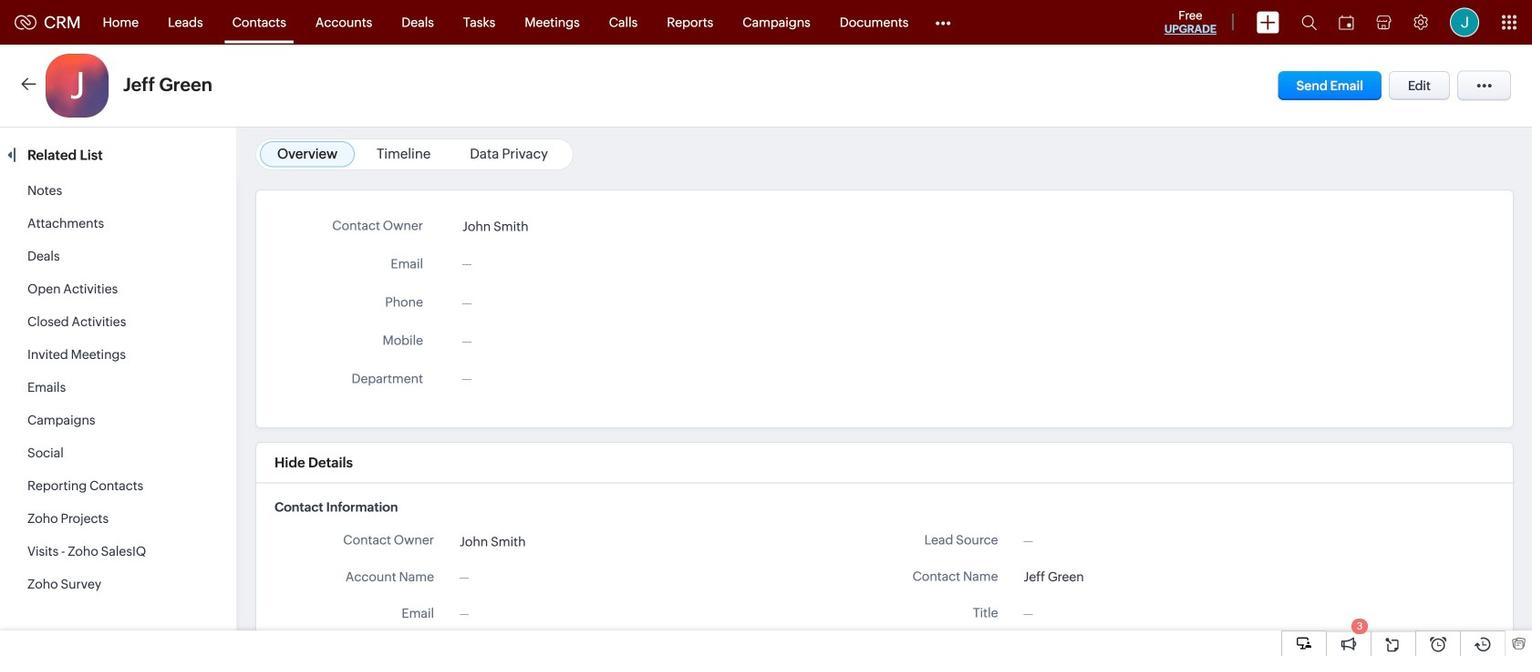 Task type: describe. For each thing, give the bounding box(es) containing it.
logo image
[[15, 15, 36, 30]]

profile element
[[1440, 0, 1491, 44]]

create menu element
[[1246, 0, 1291, 44]]

profile image
[[1451, 8, 1480, 37]]

calendar image
[[1339, 15, 1355, 30]]

search element
[[1291, 0, 1328, 45]]



Task type: locate. For each thing, give the bounding box(es) containing it.
create menu image
[[1257, 11, 1280, 33]]

Other Modules field
[[924, 8, 963, 37]]

search image
[[1302, 15, 1318, 30]]



Task type: vqa. For each thing, say whether or not it's contained in the screenshot.
Signals element
no



